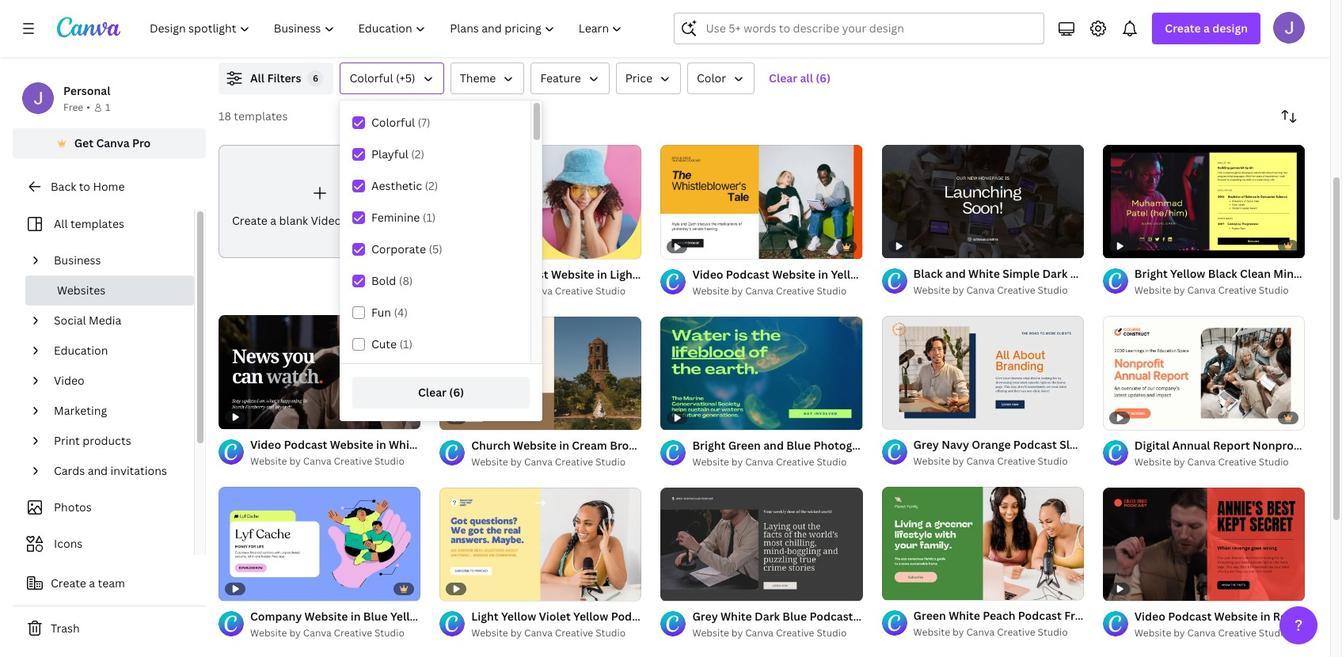 Task type: describe. For each thing, give the bounding box(es) containing it.
all filters
[[250, 71, 301, 86]]

design
[[1213, 21, 1248, 36]]

(2) for playful (2)
[[411, 147, 425, 162]]

red
[[1274, 609, 1294, 624]]

dy
[[1329, 609, 1343, 624]]

by inside church website in cream brown simple blocks style website by canva creative studio
[[511, 456, 522, 469]]

photos
[[54, 500, 92, 515]]

free
[[63, 101, 83, 114]]

(8)
[[399, 273, 413, 288]]

icons link
[[22, 529, 185, 559]]

colorful for colorful (7)
[[372, 115, 415, 130]]

7 for top 1 of 7 link
[[911, 410, 915, 422]]

aesthetic
[[372, 178, 422, 193]]

studio inside the video podcast website in red black dy website by canva creative studio
[[1259, 627, 1289, 640]]

•
[[87, 101, 90, 114]]

invitations
[[111, 463, 167, 478]]

0 horizontal spatial (6)
[[449, 385, 464, 400]]

websites
[[57, 283, 106, 298]]

cards
[[54, 463, 85, 478]]

cards and invitations
[[54, 463, 167, 478]]

dark
[[1043, 266, 1068, 281]]

media
[[89, 313, 121, 328]]

0 vertical spatial 1 of 7 link
[[882, 316, 1084, 430]]

studio inside church website in cream brown simple blocks style website by canva creative studio
[[596, 456, 626, 469]]

marketing inside "link"
[[54, 403, 107, 418]]

bold
[[372, 273, 396, 288]]

style
[[726, 438, 753, 453]]

education
[[54, 343, 108, 358]]

cute (1)
[[372, 337, 413, 352]]

creative inside black and white simple dark marketing site launch website website by canva creative studio
[[997, 284, 1036, 297]]

digital
[[1135, 438, 1170, 453]]

1 for green white peach podcast fresh and friendly video podcast website image
[[893, 581, 898, 593]]

color button
[[688, 63, 755, 94]]

a for blank
[[270, 213, 277, 228]]

create a blank video podcast website
[[232, 213, 433, 228]]

create a team
[[51, 576, 125, 591]]

products
[[83, 433, 131, 448]]

get canva pro button
[[13, 128, 206, 158]]

canva inside black and white simple dark marketing site launch website website by canva creative studio
[[967, 284, 995, 297]]

all
[[800, 71, 813, 86]]

playful
[[372, 147, 409, 162]]

0 vertical spatial video
[[311, 213, 342, 228]]

annual
[[1173, 438, 1211, 453]]

(4)
[[394, 305, 408, 320]]

white
[[969, 266, 1000, 281]]

templates for 18 templates
[[234, 109, 288, 124]]

clear for clear (6)
[[418, 385, 447, 400]]

pro
[[132, 135, 151, 151]]

corporate
[[372, 242, 426, 257]]

black inside black and white simple dark marketing site launch website website by canva creative studio
[[914, 266, 943, 281]]

of for 1 of 6 link
[[900, 581, 909, 593]]

free •
[[63, 101, 90, 114]]

canva inside button
[[96, 135, 130, 151]]

0 horizontal spatial 6
[[313, 72, 318, 84]]

(7)
[[418, 115, 431, 130]]

all for all templates
[[54, 216, 68, 231]]

grey navy orange podcast sleek corporate video podcast website image
[[882, 316, 1084, 430]]

social
[[54, 313, 86, 328]]

by inside digital annual report nonprofit educat website by canva creative studio
[[1174, 455, 1186, 469]]

colorful for colorful (+5)
[[350, 71, 393, 86]]

report
[[1214, 438, 1251, 453]]

and for black
[[946, 266, 966, 281]]

create a design
[[1166, 21, 1248, 36]]

create a design button
[[1153, 13, 1261, 44]]

website inside digital annual report nonprofit educat website by canva creative studio
[[1135, 455, 1172, 469]]

blocks
[[687, 438, 723, 453]]

to
[[79, 179, 90, 194]]

by inside the video podcast website in red black dy website by canva creative studio
[[1174, 627, 1186, 640]]

top level navigation element
[[139, 13, 636, 44]]

black and white simple dark marketing site launch website link
[[914, 266, 1237, 283]]

1 for 'grey white dark blue podcast sleek corporate video podcast website' image on the bottom of page
[[672, 582, 677, 594]]

home
[[93, 179, 125, 194]]

studio inside digital annual report nonprofit educat website by canva creative studio
[[1259, 455, 1289, 469]]

in inside church website in cream brown simple blocks style website by canva creative studio
[[559, 438, 570, 453]]

feminine
[[372, 210, 420, 225]]

fun (4)
[[372, 305, 408, 320]]

educat
[[1309, 438, 1343, 453]]

filters
[[267, 71, 301, 86]]

social media
[[54, 313, 121, 328]]

price
[[626, 71, 653, 86]]

theme button
[[450, 63, 525, 94]]

1 of 7 for grey navy orange podcast sleek corporate video podcast website "image"
[[893, 410, 915, 422]]

all for all filters
[[250, 71, 265, 86]]

video for video
[[54, 373, 84, 388]]

price button
[[616, 63, 681, 94]]

clear all (6) button
[[761, 63, 839, 94]]

7 for left 1 of 7 link
[[690, 582, 694, 594]]

black and white simple dark marketing site launch website website by canva creative studio
[[914, 266, 1237, 297]]

church website in cream brown simple blocks style website by canva creative studio
[[471, 438, 753, 469]]

jacob simon image
[[1274, 12, 1305, 44]]

create a team button
[[13, 568, 206, 600]]

trash
[[51, 621, 80, 636]]

team
[[98, 576, 125, 591]]

colorful (7)
[[372, 115, 431, 130]]

back to home
[[51, 179, 125, 194]]

create for create a design
[[1166, 21, 1201, 36]]

video podcast website in red black dy link
[[1135, 609, 1343, 626]]

all templates
[[54, 216, 124, 231]]

theme
[[460, 71, 496, 86]]

video for video podcast website in red black dy website by canva creative studio
[[1135, 609, 1166, 624]]

back
[[51, 179, 76, 194]]

feminine (1)
[[372, 210, 436, 225]]

0 horizontal spatial 1 of 7 link
[[661, 488, 863, 601]]

feature
[[541, 71, 581, 86]]

colorful (+5) button
[[340, 63, 444, 94]]



Task type: locate. For each thing, give the bounding box(es) containing it.
website inside create a blank video podcast website element
[[390, 213, 433, 228]]

creative
[[997, 284, 1036, 297], [1219, 284, 1257, 297], [555, 284, 594, 297], [776, 284, 815, 297], [334, 455, 372, 468], [997, 455, 1036, 468], [776, 455, 815, 469], [1219, 455, 1257, 469], [555, 456, 594, 469], [997, 626, 1036, 639], [334, 626, 372, 640], [776, 626, 815, 640], [555, 627, 594, 640], [1219, 627, 1257, 640]]

(6)
[[816, 71, 831, 86], [449, 385, 464, 400]]

clear inside clear (6) button
[[418, 385, 447, 400]]

simple
[[1003, 266, 1040, 281], [648, 438, 685, 453]]

(2) for aesthetic (2)
[[425, 178, 438, 193]]

0 horizontal spatial (1)
[[400, 337, 413, 352]]

1 vertical spatial in
[[1261, 609, 1271, 624]]

1 vertical spatial video
[[54, 373, 84, 388]]

brown
[[610, 438, 645, 453]]

1 vertical spatial 7
[[690, 582, 694, 594]]

digital annual report nonprofit educat website by canva creative studio
[[1135, 438, 1343, 469]]

(1) up (5)
[[423, 210, 436, 225]]

1 horizontal spatial in
[[1261, 609, 1271, 624]]

None search field
[[674, 13, 1045, 44]]

0 vertical spatial colorful
[[350, 71, 393, 86]]

0 vertical spatial simple
[[1003, 266, 1040, 281]]

1 horizontal spatial simple
[[1003, 266, 1040, 281]]

studio
[[1038, 284, 1068, 297], [1259, 284, 1289, 297], [596, 284, 626, 297], [817, 284, 847, 297], [375, 455, 405, 468], [1038, 455, 1068, 468], [817, 455, 847, 469], [1259, 455, 1289, 469], [596, 456, 626, 469], [1038, 626, 1068, 639], [375, 626, 405, 640], [817, 626, 847, 640], [596, 627, 626, 640], [1259, 627, 1289, 640]]

and inside black and white simple dark marketing site launch website website by canva creative studio
[[946, 266, 966, 281]]

0 vertical spatial black
[[914, 266, 943, 281]]

2 vertical spatial create
[[51, 576, 86, 591]]

6
[[313, 72, 318, 84], [911, 581, 916, 593]]

0 horizontal spatial a
[[89, 576, 95, 591]]

2 vertical spatial video
[[1135, 609, 1166, 624]]

1 horizontal spatial clear
[[769, 71, 798, 86]]

Sort by button
[[1274, 101, 1305, 132]]

create a blank video podcast website element
[[219, 145, 433, 259]]

(1) right cute
[[400, 337, 413, 352]]

0 horizontal spatial simple
[[648, 438, 685, 453]]

all left filters
[[250, 71, 265, 86]]

1 vertical spatial (2)
[[425, 178, 438, 193]]

0 vertical spatial create
[[1166, 21, 1201, 36]]

(2) right the aesthetic
[[425, 178, 438, 193]]

1 horizontal spatial (6)
[[816, 71, 831, 86]]

0 vertical spatial a
[[1204, 21, 1210, 36]]

1 horizontal spatial 1 of 7
[[893, 410, 915, 422]]

1 for grey navy orange podcast sleek corporate video podcast website "image"
[[893, 410, 898, 422]]

colorful left (7)
[[372, 115, 415, 130]]

canva inside the video podcast website in red black dy website by canva creative studio
[[1188, 627, 1216, 640]]

website by canva creative studio
[[1135, 284, 1289, 297], [471, 284, 626, 297], [693, 284, 847, 297], [250, 455, 405, 468], [914, 455, 1068, 468], [693, 455, 847, 469], [914, 626, 1068, 639], [250, 626, 405, 640], [693, 626, 847, 640], [471, 627, 626, 640]]

in inside the video podcast website in red black dy website by canva creative studio
[[1261, 609, 1271, 624]]

0 horizontal spatial and
[[88, 463, 108, 478]]

1 vertical spatial 1 of 7
[[672, 582, 694, 594]]

1 horizontal spatial podcast
[[1169, 609, 1212, 624]]

personal
[[63, 83, 110, 98]]

a left the design
[[1204, 21, 1210, 36]]

0 horizontal spatial podcast
[[344, 213, 388, 228]]

in left the red
[[1261, 609, 1271, 624]]

1 horizontal spatial marketing
[[1071, 266, 1125, 281]]

1 horizontal spatial and
[[946, 266, 966, 281]]

create left the design
[[1166, 21, 1201, 36]]

0 vertical spatial in
[[559, 438, 570, 453]]

black left white
[[914, 266, 943, 281]]

get
[[74, 135, 94, 151]]

Search search field
[[706, 13, 1035, 44]]

1 of 7 link
[[882, 316, 1084, 430], [661, 488, 863, 601]]

feature button
[[531, 63, 610, 94]]

in left the cream
[[559, 438, 570, 453]]

bold (8)
[[372, 273, 413, 288]]

grey white dark blue podcast sleek corporate video podcast website image
[[661, 488, 863, 601]]

all down back
[[54, 216, 68, 231]]

1 horizontal spatial 7
[[911, 410, 915, 422]]

print products link
[[48, 426, 185, 456]]

clear for clear all (6)
[[769, 71, 798, 86]]

create left blank
[[232, 213, 268, 228]]

by inside black and white simple dark marketing site launch website website by canva creative studio
[[953, 284, 964, 297]]

1 horizontal spatial create
[[232, 213, 268, 228]]

1 horizontal spatial all
[[250, 71, 265, 86]]

icons
[[54, 536, 83, 551]]

1 vertical spatial a
[[270, 213, 277, 228]]

clear inside the clear all (6) button
[[769, 71, 798, 86]]

1 of 7
[[893, 410, 915, 422], [672, 582, 694, 594]]

colorful inside button
[[350, 71, 393, 86]]

a for design
[[1204, 21, 1210, 36]]

studio inside black and white simple dark marketing site launch website website by canva creative studio
[[1038, 284, 1068, 297]]

templates right 18
[[234, 109, 288, 124]]

simple inside black and white simple dark marketing site launch website website by canva creative studio
[[1003, 266, 1040, 281]]

aesthetic (2)
[[372, 178, 438, 193]]

1 vertical spatial podcast
[[1169, 609, 1212, 624]]

18
[[219, 109, 231, 124]]

simple inside church website in cream brown simple blocks style website by canva creative studio
[[648, 438, 685, 453]]

a left team
[[89, 576, 95, 591]]

a inside create a blank video podcast website element
[[270, 213, 277, 228]]

nonprofit
[[1253, 438, 1306, 453]]

fun
[[372, 305, 391, 320]]

canva inside digital annual report nonprofit educat website by canva creative studio
[[1188, 455, 1216, 469]]

create inside dropdown button
[[1166, 21, 1201, 36]]

video inside the video podcast website in red black dy website by canva creative studio
[[1135, 609, 1166, 624]]

1 horizontal spatial black
[[1297, 609, 1327, 624]]

0 horizontal spatial video
[[54, 373, 84, 388]]

(+5)
[[396, 71, 416, 86]]

creative inside digital annual report nonprofit educat website by canva creative studio
[[1219, 455, 1257, 469]]

0 horizontal spatial 1 of 7
[[672, 582, 694, 594]]

simple right brown
[[648, 438, 685, 453]]

0 horizontal spatial templates
[[70, 216, 124, 231]]

marketing up print products
[[54, 403, 107, 418]]

black inside the video podcast website in red black dy website by canva creative studio
[[1297, 609, 1327, 624]]

business link
[[48, 246, 185, 276]]

1 of 6
[[893, 581, 916, 593]]

simple left dark
[[1003, 266, 1040, 281]]

(1) for feminine (1)
[[423, 210, 436, 225]]

2 vertical spatial a
[[89, 576, 95, 591]]

1 horizontal spatial a
[[270, 213, 277, 228]]

0 vertical spatial templates
[[234, 109, 288, 124]]

1 vertical spatial create
[[232, 213, 268, 228]]

canva inside church website in cream brown simple blocks style website by canva creative studio
[[524, 456, 553, 469]]

and right cards
[[88, 463, 108, 478]]

1 vertical spatial clear
[[418, 385, 447, 400]]

color
[[697, 71, 726, 86]]

0 vertical spatial 1 of 7
[[893, 410, 915, 422]]

black left dy
[[1297, 609, 1327, 624]]

2 horizontal spatial video
[[1135, 609, 1166, 624]]

0 horizontal spatial create
[[51, 576, 86, 591]]

and left white
[[946, 266, 966, 281]]

1 horizontal spatial templates
[[234, 109, 288, 124]]

0 vertical spatial marketing
[[1071, 266, 1125, 281]]

back to home link
[[13, 171, 206, 203]]

site
[[1128, 266, 1149, 281]]

blank
[[279, 213, 308, 228]]

church website in cream brown simple blocks style link
[[471, 437, 753, 455]]

(1) for cute (1)
[[400, 337, 413, 352]]

templates down back to home
[[70, 216, 124, 231]]

print
[[54, 433, 80, 448]]

1 horizontal spatial video
[[311, 213, 342, 228]]

create for create a team
[[51, 576, 86, 591]]

1 vertical spatial black
[[1297, 609, 1327, 624]]

clear (6)
[[418, 385, 464, 400]]

marketing inside black and white simple dark marketing site launch website website by canva creative studio
[[1071, 266, 1125, 281]]

website
[[390, 213, 433, 228], [1193, 266, 1237, 281], [914, 284, 951, 297], [1135, 284, 1172, 297], [471, 284, 508, 297], [693, 284, 730, 297], [513, 438, 557, 453], [250, 455, 287, 468], [914, 455, 951, 468], [693, 455, 730, 469], [1135, 455, 1172, 469], [471, 456, 508, 469], [1215, 609, 1258, 624], [914, 626, 951, 639], [250, 626, 287, 640], [693, 626, 730, 640], [471, 627, 508, 640], [1135, 627, 1172, 640]]

1 vertical spatial templates
[[70, 216, 124, 231]]

in
[[559, 438, 570, 453], [1261, 609, 1271, 624]]

creative inside church website in cream brown simple blocks style website by canva creative studio
[[555, 456, 594, 469]]

templates for all templates
[[70, 216, 124, 231]]

(2) right playful
[[411, 147, 425, 162]]

1 vertical spatial colorful
[[372, 115, 415, 130]]

all
[[250, 71, 265, 86], [54, 216, 68, 231]]

18 templates
[[219, 109, 288, 124]]

(5)
[[429, 242, 443, 257]]

launch
[[1151, 266, 1191, 281]]

a inside create a design dropdown button
[[1204, 21, 1210, 36]]

1 vertical spatial 6
[[911, 581, 916, 593]]

1 vertical spatial marketing
[[54, 403, 107, 418]]

all inside all templates link
[[54, 216, 68, 231]]

by
[[953, 284, 964, 297], [1174, 284, 1186, 297], [511, 284, 522, 297], [732, 284, 743, 297], [289, 455, 301, 468], [953, 455, 964, 468], [732, 455, 743, 469], [1174, 455, 1186, 469], [511, 456, 522, 469], [953, 626, 964, 639], [289, 626, 301, 640], [732, 626, 743, 640], [511, 627, 522, 640], [1174, 627, 1186, 640]]

create for create a blank video podcast website
[[232, 213, 268, 228]]

1 of 7 for 'grey white dark blue podcast sleek corporate video podcast website' image on the bottom of page
[[672, 582, 694, 594]]

1 vertical spatial all
[[54, 216, 68, 231]]

create a blank video podcast website link
[[219, 145, 433, 259]]

of for top 1 of 7 link
[[900, 410, 909, 422]]

1 horizontal spatial (1)
[[423, 210, 436, 225]]

7
[[911, 410, 915, 422], [690, 582, 694, 594]]

1 vertical spatial (1)
[[400, 337, 413, 352]]

trash link
[[13, 613, 206, 645]]

2 horizontal spatial create
[[1166, 21, 1201, 36]]

0 horizontal spatial black
[[914, 266, 943, 281]]

1 vertical spatial 1 of 7 link
[[661, 488, 863, 601]]

clear (6) button
[[353, 377, 530, 409]]

video podcast website templates image
[[968, 0, 1305, 44], [968, 0, 1305, 44]]

print products
[[54, 433, 131, 448]]

create down icons at the left of the page
[[51, 576, 86, 591]]

1 vertical spatial simple
[[648, 438, 685, 453]]

1 horizontal spatial 6
[[911, 581, 916, 593]]

church
[[471, 438, 511, 453]]

photos link
[[22, 493, 185, 523]]

business
[[54, 253, 101, 268]]

canva
[[96, 135, 130, 151], [967, 284, 995, 297], [1188, 284, 1216, 297], [524, 284, 553, 297], [746, 284, 774, 297], [303, 455, 332, 468], [967, 455, 995, 468], [746, 455, 774, 469], [1188, 455, 1216, 469], [524, 456, 553, 469], [967, 626, 995, 639], [303, 626, 332, 640], [746, 626, 774, 640], [524, 627, 553, 640], [1188, 627, 1216, 640]]

0 horizontal spatial marketing
[[54, 403, 107, 418]]

0 vertical spatial clear
[[769, 71, 798, 86]]

create
[[1166, 21, 1201, 36], [232, 213, 268, 228], [51, 576, 86, 591]]

corporate (5)
[[372, 242, 443, 257]]

black
[[914, 266, 943, 281], [1297, 609, 1327, 624]]

1 of 6 link
[[882, 487, 1084, 601]]

0 horizontal spatial 7
[[690, 582, 694, 594]]

0 horizontal spatial in
[[559, 438, 570, 453]]

0 vertical spatial (2)
[[411, 147, 425, 162]]

cream
[[572, 438, 607, 453]]

marketing left site at right top
[[1071, 266, 1125, 281]]

0 horizontal spatial all
[[54, 216, 68, 231]]

digital annual report nonprofit educat link
[[1135, 437, 1343, 454]]

1 vertical spatial (6)
[[449, 385, 464, 400]]

video inside "link"
[[54, 373, 84, 388]]

0 vertical spatial (6)
[[816, 71, 831, 86]]

creative inside the video podcast website in red black dy website by canva creative studio
[[1219, 627, 1257, 640]]

of for left 1 of 7 link
[[679, 582, 688, 594]]

social media link
[[48, 306, 185, 336]]

1 vertical spatial and
[[88, 463, 108, 478]]

create inside button
[[51, 576, 86, 591]]

video link
[[48, 366, 185, 396]]

0 horizontal spatial clear
[[418, 385, 447, 400]]

cards and invitations link
[[48, 456, 185, 486]]

get canva pro
[[74, 135, 151, 151]]

a inside create a team button
[[89, 576, 95, 591]]

and for cards
[[88, 463, 108, 478]]

colorful left (+5)
[[350, 71, 393, 86]]

6 filter options selected element
[[308, 71, 324, 86]]

playful (2)
[[372, 147, 425, 162]]

templates
[[234, 109, 288, 124], [70, 216, 124, 231]]

colorful (+5)
[[350, 71, 416, 86]]

0 vertical spatial podcast
[[344, 213, 388, 228]]

clear all (6)
[[769, 71, 831, 86]]

0 vertical spatial all
[[250, 71, 265, 86]]

marketing link
[[48, 396, 185, 426]]

0 vertical spatial and
[[946, 266, 966, 281]]

0 vertical spatial (1)
[[423, 210, 436, 225]]

green white peach podcast fresh and friendly video podcast website image
[[882, 487, 1084, 601]]

1 horizontal spatial 1 of 7 link
[[882, 316, 1084, 430]]

0 vertical spatial 6
[[313, 72, 318, 84]]

a for team
[[89, 576, 95, 591]]

0 vertical spatial 7
[[911, 410, 915, 422]]

podcast inside the video podcast website in red black dy website by canva creative studio
[[1169, 609, 1212, 624]]

2 horizontal spatial a
[[1204, 21, 1210, 36]]

a left blank
[[270, 213, 277, 228]]



Task type: vqa. For each thing, say whether or not it's contained in the screenshot.
bottommost Orlando
no



